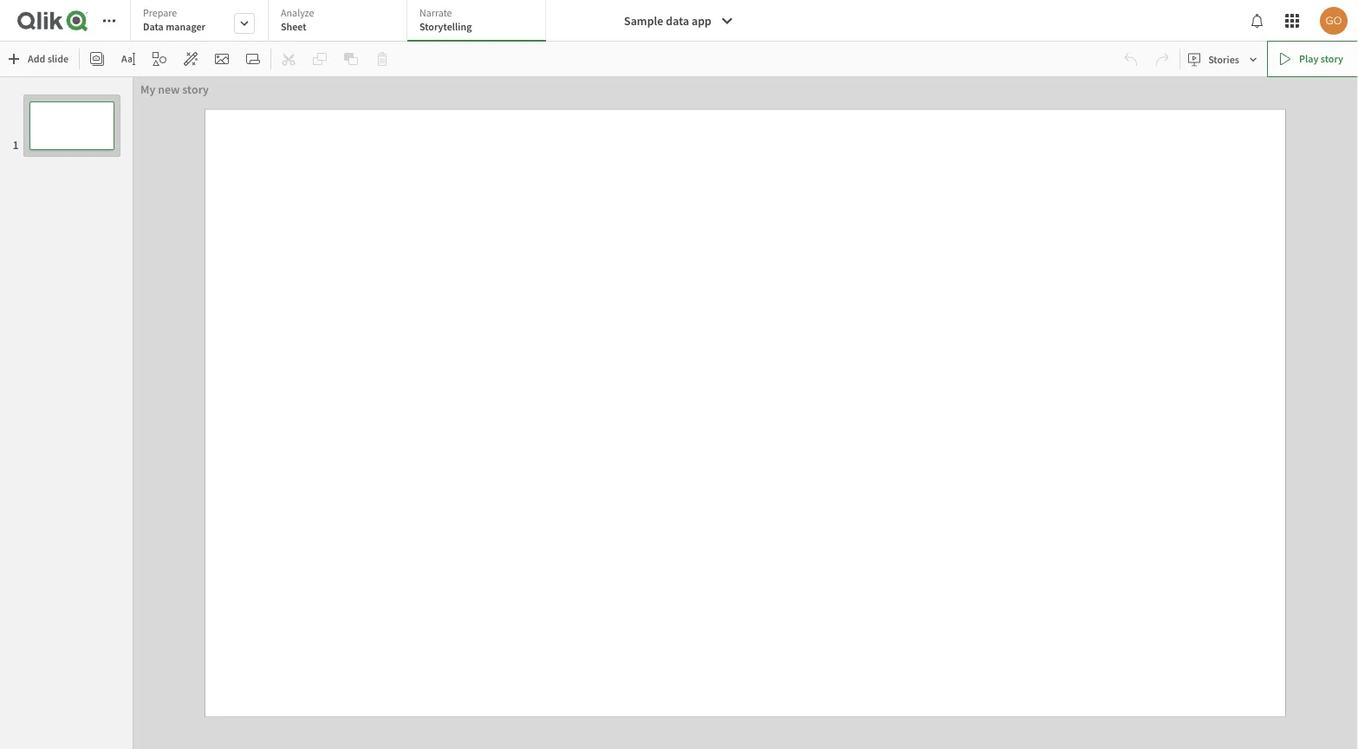 Task type: locate. For each thing, give the bounding box(es) containing it.
analyze
[[281, 6, 314, 20]]

story
[[1321, 52, 1344, 65], [182, 81, 209, 97]]

prepare data manager
[[143, 6, 205, 33]]

sheet library image
[[246, 52, 260, 66]]

effects library image
[[184, 52, 198, 66]]

prepare
[[143, 6, 177, 20]]

snapshot library image
[[90, 52, 104, 66]]

narrate storytelling
[[420, 6, 472, 33]]

1 horizontal spatial story
[[1321, 52, 1344, 65]]

story right "play"
[[1321, 52, 1344, 65]]

new
[[158, 81, 180, 97]]

narrate
[[420, 6, 452, 20]]

storytelling
[[420, 20, 472, 33]]

gary orlando image
[[1320, 7, 1348, 35]]

add slide
[[28, 52, 69, 65]]

story right new at top left
[[182, 81, 209, 97]]

tab list
[[130, 0, 552, 43]]

0 vertical spatial story
[[1321, 52, 1344, 65]]

add
[[28, 52, 45, 65]]

media objects image
[[215, 52, 229, 66]]

data
[[143, 20, 164, 33]]

slide
[[47, 52, 69, 65]]

analyze sheet
[[281, 6, 314, 33]]

stories button
[[1184, 46, 1264, 73]]

application
[[0, 0, 1359, 749]]

story inside button
[[1321, 52, 1344, 65]]

data
[[666, 13, 689, 29]]

1 vertical spatial story
[[182, 81, 209, 97]]

application containing sample data app
[[0, 0, 1359, 749]]

my
[[140, 81, 156, 97]]

play
[[1300, 52, 1319, 65]]

play story button
[[1267, 41, 1359, 77]]

0 horizontal spatial story
[[182, 81, 209, 97]]



Task type: vqa. For each thing, say whether or not it's contained in the screenshot.
Add slide
yes



Task type: describe. For each thing, give the bounding box(es) containing it.
sample data app
[[624, 13, 712, 29]]

app
[[692, 13, 712, 29]]

stories
[[1209, 52, 1240, 66]]

sheet
[[281, 20, 307, 33]]

add slide button
[[3, 45, 75, 73]]

my new story
[[140, 81, 209, 97]]

sample
[[624, 13, 664, 29]]

sample data app button
[[614, 7, 745, 35]]

tab list containing prepare
[[130, 0, 552, 43]]

shapes library image
[[153, 52, 167, 66]]

manager
[[166, 20, 205, 33]]

play story
[[1300, 52, 1344, 65]]

text objects image
[[121, 52, 135, 66]]



